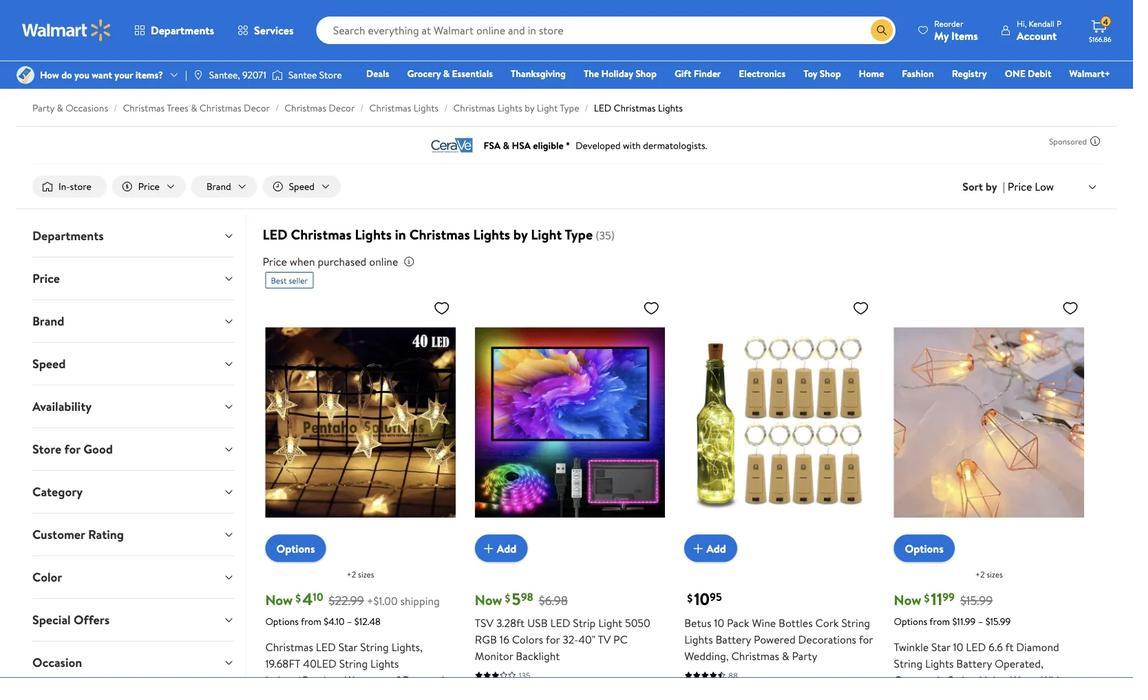 Task type: locate. For each thing, give the bounding box(es) containing it.
2 options link from the left
[[895, 535, 955, 563]]

1 vertical spatial speed
[[32, 356, 66, 373]]

shop
[[636, 67, 657, 80], [820, 67, 842, 80]]

+2 sizes up now $ 11 99 $15.99 options from $11.99 – $15.99 on the bottom
[[976, 569, 1004, 581]]

/ right occasions
[[114, 101, 117, 115]]

0 horizontal spatial +2 sizes
[[347, 569, 375, 581]]

1 vertical spatial |
[[1003, 179, 1006, 194]]

1 horizontal spatial now
[[475, 591, 503, 610]]

& right trees
[[191, 101, 197, 115]]

registry link
[[946, 66, 994, 81]]

decor
[[244, 101, 270, 115], [329, 101, 355, 115]]

0 vertical spatial 4
[[1104, 16, 1109, 27]]

add up 5
[[497, 541, 517, 556]]

2 – from the left
[[979, 615, 984, 628]]

/ down the
[[585, 101, 589, 115]]

4 $ from the left
[[925, 591, 930, 606]]

add to cart image
[[481, 541, 497, 557], [690, 541, 707, 557]]

1 star from the left
[[339, 640, 358, 655]]

wine
[[753, 616, 777, 631]]

0 horizontal spatial –
[[347, 615, 352, 628]]

$4.10
[[324, 615, 345, 628]]

0 horizontal spatial sizes
[[358, 569, 375, 581]]

0 vertical spatial departments
[[151, 23, 214, 38]]

1 add button from the left
[[475, 535, 528, 563]]

by right sort
[[986, 179, 998, 194]]

now $ 11 99 $15.99 options from $11.99 – $15.99
[[895, 588, 1012, 628]]

2 vertical spatial light
[[599, 616, 623, 631]]

40"
[[579, 632, 596, 647]]

search icon image
[[877, 25, 888, 36]]

+2 sizes up $22.99
[[347, 569, 375, 581]]

0 horizontal spatial 4
[[303, 588, 313, 611]]

/ down grocery & essentials link
[[444, 101, 448, 115]]

type down thanksgiving
[[560, 101, 580, 115]]

departments up items?
[[151, 23, 214, 38]]

add button up 5
[[475, 535, 528, 563]]

1 vertical spatial departments
[[32, 227, 104, 245]]

sizes up now $ 11 99 $15.99 options from $11.99 – $15.99 on the bottom
[[987, 569, 1004, 581]]

10 inside twinkle star 10 led 6.6 ft diamond string lights battery operated, geometric string lights warm whit
[[954, 640, 964, 655]]

trees
[[167, 101, 189, 115]]

1 horizontal spatial party
[[793, 649, 818, 664]]

1 decor from the left
[[244, 101, 270, 115]]

reorder my items
[[935, 18, 979, 43]]

& right grocery
[[443, 67, 450, 80]]

for left good
[[64, 441, 81, 458]]

2 horizontal spatial for
[[859, 632, 874, 647]]

shop right holiday
[[636, 67, 657, 80]]

1 add from the left
[[497, 541, 517, 556]]

0 vertical spatial party
[[32, 101, 55, 115]]

2 now from the left
[[475, 591, 503, 610]]

from down 11
[[930, 615, 951, 628]]

special
[[32, 612, 71, 629]]

1 horizontal spatial +2
[[976, 569, 985, 581]]

star right twinkle
[[932, 640, 951, 655]]

1 horizontal spatial speed
[[289, 180, 315, 193]]

+2 up $22.99
[[347, 569, 356, 581]]

price button down departments dropdown button
[[21, 258, 246, 300]]

christmas right in
[[410, 225, 470, 244]]

by inside sort and filter section element
[[986, 179, 998, 194]]

1 vertical spatial by
[[986, 179, 998, 194]]

brand button
[[191, 176, 257, 198], [21, 300, 246, 342]]

16
[[500, 632, 510, 647]]

christmas down powered
[[732, 649, 780, 664]]

2 add button from the left
[[685, 535, 738, 563]]

/ down the deals link
[[361, 101, 364, 115]]

brand
[[207, 180, 231, 193], [32, 313, 64, 330]]

star inside christmas led star string lights, 19.68ft 40led string lights indoor/outdoor waterproof decorati
[[339, 640, 358, 655]]

&
[[443, 67, 450, 80], [57, 101, 63, 115], [191, 101, 197, 115], [783, 649, 790, 664]]

10 left the pack
[[715, 616, 725, 631]]

santee, 92071
[[209, 68, 267, 82]]

for inside now $ 5 98 $6.98 tsv 3.28ft usb led strip light 5050 rgb 16 colors for 32-40" tv pc monitor backlight
[[546, 632, 560, 647]]

battery down 6.6
[[957, 657, 993, 672]]

gift
[[675, 67, 692, 80]]

kendall
[[1029, 18, 1055, 29]]

christmas inside christmas led star string lights, 19.68ft 40led string lights indoor/outdoor waterproof decorati
[[265, 640, 313, 655]]

19.68ft
[[265, 657, 301, 672]]

the holiday shop link
[[578, 66, 663, 81]]

led inside now $ 5 98 $6.98 tsv 3.28ft usb led strip light 5050 rgb 16 colors for 32-40" tv pc monitor backlight
[[551, 616, 571, 631]]

for
[[64, 441, 81, 458], [546, 632, 560, 647], [859, 632, 874, 647]]

string inside betus 10 pack wine bottles cork string lights battery powered decorations for wedding, christmas & party
[[842, 616, 871, 631]]

2 shop from the left
[[820, 67, 842, 80]]

4 / from the left
[[444, 101, 448, 115]]

0 vertical spatial by
[[525, 101, 535, 115]]

one
[[1006, 67, 1026, 80]]

category button
[[21, 471, 246, 513]]

1 horizontal spatial battery
[[957, 657, 993, 672]]

decor down 'santee store'
[[329, 101, 355, 115]]

by down thanksgiving link
[[525, 101, 535, 115]]

grocery & essentials link
[[401, 66, 499, 81]]

0 vertical spatial price button
[[112, 176, 186, 198]]

5
[[512, 588, 521, 611]]

 image
[[193, 70, 204, 81]]

brand inside sort and filter section element
[[207, 180, 231, 193]]

& left occasions
[[57, 101, 63, 115]]

departments down in-store button
[[32, 227, 104, 245]]

1 horizontal spatial brand
[[207, 180, 231, 193]]

0 horizontal spatial |
[[185, 68, 187, 82]]

0 horizontal spatial add
[[497, 541, 517, 556]]

now inside now $ 4 10 $22.99 +$1.00 shipping options from $4.10 – $12.48
[[265, 591, 293, 610]]

2 $ from the left
[[505, 591, 511, 606]]

0 vertical spatial brand
[[207, 180, 231, 193]]

brand inside tab
[[32, 313, 64, 330]]

options link for "twinkle star 10 led 6.6 ft diamond string lights battery operated, geometric string lights warm white, rose gold metal lamps décor christmas lights" image
[[895, 535, 955, 563]]

items
[[952, 28, 979, 43]]

departments tab
[[21, 215, 246, 257]]

$ left 11
[[925, 591, 930, 606]]

$ inside now $ 5 98 $6.98 tsv 3.28ft usb led strip light 5050 rgb 16 colors for 32-40" tv pc monitor backlight
[[505, 591, 511, 606]]

1 horizontal spatial add to cart image
[[690, 541, 707, 557]]

now left 11
[[895, 591, 922, 610]]

 image left how
[[17, 66, 34, 84]]

1 horizontal spatial star
[[932, 640, 951, 655]]

operated,
[[995, 657, 1044, 672]]

availability
[[32, 398, 92, 415]]

now inside now $ 11 99 $15.99 options from $11.99 – $15.99
[[895, 591, 922, 610]]

powered
[[754, 632, 796, 647]]

 image for santee store
[[272, 68, 283, 82]]

online
[[369, 254, 398, 269]]

speed
[[289, 180, 315, 193], [32, 356, 66, 373]]

1 – from the left
[[347, 615, 352, 628]]

10 down $11.99
[[954, 640, 964, 655]]

string up waterproof
[[339, 657, 368, 672]]

light up tv
[[599, 616, 623, 631]]

+2 up now $ 11 99 $15.99 options from $11.99 – $15.99 on the bottom
[[976, 569, 985, 581]]

do
[[61, 68, 72, 82]]

add to favorites list, betus 10 pack wine bottles cork string lights battery powered decorations for wedding, christmas & party image
[[853, 300, 870, 317]]

 image
[[17, 66, 34, 84], [272, 68, 283, 82]]

0 horizontal spatial now
[[265, 591, 293, 610]]

my
[[935, 28, 949, 43]]

add button for the tsv 3.28ft usb led strip light 5050 rgb 16 colors for 32-40" tv pc monitor backlight image
[[475, 535, 528, 563]]

Walmart Site-Wide search field
[[317, 17, 896, 44]]

2 add to cart image from the left
[[690, 541, 707, 557]]

from left $4.10
[[301, 615, 322, 628]]

0 horizontal spatial departments
[[32, 227, 104, 245]]

party
[[32, 101, 55, 115], [793, 649, 818, 664]]

for right decorations
[[859, 632, 874, 647]]

$ left 5
[[505, 591, 511, 606]]

good
[[84, 441, 113, 458]]

0 horizontal spatial party
[[32, 101, 55, 115]]

0 horizontal spatial brand
[[32, 313, 64, 330]]

by down sort and filter section element
[[514, 225, 528, 244]]

2 star from the left
[[932, 640, 951, 655]]

1 vertical spatial brand
[[32, 313, 64, 330]]

light down sort and filter section element
[[531, 225, 562, 244]]

color button
[[21, 557, 246, 599]]

party down how
[[32, 101, 55, 115]]

1 $ from the left
[[296, 591, 301, 606]]

add up 95
[[707, 541, 727, 556]]

2 add from the left
[[707, 541, 727, 556]]

price inside price low popup button
[[1008, 179, 1033, 194]]

betus 10 pack wine bottles cork string lights battery powered decorations for wedding, christmas & party image
[[685, 294, 875, 552]]

1 horizontal spatial  image
[[272, 68, 283, 82]]

0 vertical spatial brand button
[[191, 176, 257, 198]]

1 vertical spatial $15.99
[[986, 615, 1012, 628]]

1 / from the left
[[114, 101, 117, 115]]

pc
[[614, 632, 628, 647]]

0 horizontal spatial add to cart image
[[481, 541, 497, 557]]

store right santee
[[320, 68, 342, 82]]

shop right toy on the top of the page
[[820, 67, 842, 80]]

your
[[115, 68, 133, 82]]

led up 32-
[[551, 616, 571, 631]]

0 horizontal spatial for
[[64, 441, 81, 458]]

$15.99
[[961, 592, 994, 610], [986, 615, 1012, 628]]

1 horizontal spatial for
[[546, 632, 560, 647]]

price
[[1008, 179, 1033, 194], [138, 180, 160, 193], [263, 254, 287, 269], [32, 270, 60, 287]]

star down $4.10
[[339, 640, 358, 655]]

in-store button
[[32, 176, 107, 198]]

christmas trees & christmas decor link
[[123, 101, 270, 115]]

now up tsv at left bottom
[[475, 591, 503, 610]]

1 horizontal spatial from
[[930, 615, 951, 628]]

/ left christmas decor link
[[276, 101, 279, 115]]

1 horizontal spatial shop
[[820, 67, 842, 80]]

0 horizontal spatial decor
[[244, 101, 270, 115]]

led down the
[[594, 101, 612, 115]]

monitor
[[475, 649, 514, 664]]

4 inside now $ 4 10 $22.99 +$1.00 shipping options from $4.10 – $12.48
[[303, 588, 313, 611]]

light down thanksgiving
[[537, 101, 558, 115]]

speed button
[[263, 176, 341, 198], [21, 343, 246, 385]]

1 horizontal spatial add
[[707, 541, 727, 556]]

10 left $22.99
[[313, 590, 323, 605]]

battery
[[716, 632, 752, 647], [957, 657, 993, 672]]

store up category
[[32, 441, 62, 458]]

$15.99 up 6.6
[[986, 615, 1012, 628]]

0 horizontal spatial speed button
[[21, 343, 246, 385]]

0 horizontal spatial +2
[[347, 569, 356, 581]]

sort and filter section element
[[16, 165, 1118, 209]]

1 horizontal spatial store
[[320, 68, 342, 82]]

string
[[842, 616, 871, 631], [360, 640, 389, 655], [339, 657, 368, 672], [895, 657, 923, 672], [949, 673, 977, 679]]

battery inside twinkle star 10 led 6.6 ft diamond string lights battery operated, geometric string lights warm whit
[[957, 657, 993, 672]]

from
[[301, 615, 322, 628], [930, 615, 951, 628]]

1 vertical spatial 4
[[303, 588, 313, 611]]

electronics link
[[733, 66, 792, 81]]

christmas up '19.68ft'
[[265, 640, 313, 655]]

brand for bottommost brand dropdown button
[[32, 313, 64, 330]]

| left the price low in the top right of the page
[[1003, 179, 1006, 194]]

store for good tab
[[21, 429, 246, 471]]

1 horizontal spatial decor
[[329, 101, 355, 115]]

the
[[584, 67, 599, 80]]

2 / from the left
[[276, 101, 279, 115]]

departments button
[[21, 215, 246, 257]]

add button up 95
[[685, 535, 738, 563]]

finder
[[694, 67, 721, 80]]

0 horizontal spatial star
[[339, 640, 358, 655]]

0 vertical spatial battery
[[716, 632, 752, 647]]

sizes up +$1.00
[[358, 569, 375, 581]]

0 horizontal spatial from
[[301, 615, 322, 628]]

1 from from the left
[[301, 615, 322, 628]]

sort by |
[[963, 179, 1006, 194]]

betus
[[685, 616, 712, 631]]

| inside sort and filter section element
[[1003, 179, 1006, 194]]

led left 6.6
[[967, 640, 987, 655]]

10 inside now $ 4 10 $22.99 +$1.00 shipping options from $4.10 – $12.48
[[313, 590, 323, 605]]

1 horizontal spatial sizes
[[987, 569, 1004, 581]]

0 horizontal spatial  image
[[17, 66, 34, 84]]

0 horizontal spatial store
[[32, 441, 62, 458]]

4 left $22.99
[[303, 588, 313, 611]]

speed inside tab
[[32, 356, 66, 373]]

$ inside now $ 4 10 $22.99 +$1.00 shipping options from $4.10 – $12.48
[[296, 591, 301, 606]]

special offers tab
[[21, 599, 246, 641]]

tsv
[[475, 616, 494, 631]]

led inside christmas led star string lights, 19.68ft 40led string lights indoor/outdoor waterproof decorati
[[316, 640, 336, 655]]

hi,
[[1017, 18, 1028, 29]]

1 horizontal spatial –
[[979, 615, 984, 628]]

0 horizontal spatial add button
[[475, 535, 528, 563]]

price button
[[112, 176, 186, 198], [21, 258, 246, 300]]

0 horizontal spatial battery
[[716, 632, 752, 647]]

for left 32-
[[546, 632, 560, 647]]

party inside betus 10 pack wine bottles cork string lights battery powered decorations for wedding, christmas & party
[[793, 649, 818, 664]]

1 horizontal spatial options link
[[895, 535, 955, 563]]

5 / from the left
[[585, 101, 589, 115]]

$ left $22.99
[[296, 591, 301, 606]]

| up trees
[[185, 68, 187, 82]]

now $ 5 98 $6.98 tsv 3.28ft usb led strip light 5050 rgb 16 colors for 32-40" tv pc monitor backlight
[[475, 588, 651, 664]]

 image right 92071
[[272, 68, 283, 82]]

battery down the pack
[[716, 632, 752, 647]]

& inside betus 10 pack wine bottles cork string lights battery powered decorations for wedding, christmas & party
[[783, 649, 790, 664]]

speed inside sort and filter section element
[[289, 180, 315, 193]]

1 add to cart image from the left
[[481, 541, 497, 557]]

0 horizontal spatial speed
[[32, 356, 66, 373]]

4 up $166.86
[[1104, 16, 1109, 27]]

0 horizontal spatial options link
[[265, 535, 326, 563]]

led up best
[[263, 225, 288, 244]]

$166.86
[[1090, 34, 1112, 44]]

now inside now $ 5 98 $6.98 tsv 3.28ft usb led strip light 5050 rgb 16 colors for 32-40" tv pc monitor backlight
[[475, 591, 503, 610]]

– right $4.10
[[347, 615, 352, 628]]

string right cork
[[842, 616, 871, 631]]

$15.99 up $11.99
[[961, 592, 994, 610]]

type left (35)
[[565, 225, 593, 244]]

in-
[[59, 180, 70, 193]]

led
[[594, 101, 612, 115], [263, 225, 288, 244], [551, 616, 571, 631], [316, 640, 336, 655], [967, 640, 987, 655]]

color tab
[[21, 557, 246, 599]]

+2
[[347, 569, 356, 581], [976, 569, 985, 581]]

party down decorations
[[793, 649, 818, 664]]

led up 40led
[[316, 640, 336, 655]]

1 vertical spatial store
[[32, 441, 62, 458]]

christmas up price when purchased online on the top of the page
[[291, 225, 352, 244]]

& inside grocery & essentials link
[[443, 67, 450, 80]]

1 options link from the left
[[265, 535, 326, 563]]

store
[[320, 68, 342, 82], [32, 441, 62, 458]]

home link
[[853, 66, 891, 81]]

services button
[[226, 14, 306, 47]]

christmas led star string lights, 19.68ft 40led string lights indoor/outdoor waterproof decorative light, starry fairy string lights for bedroom, garden, christmas tree, wedding, usb power, i0959 image
[[265, 294, 456, 552]]

tv
[[598, 632, 611, 647]]

1 horizontal spatial 4
[[1104, 16, 1109, 27]]

brand tab
[[21, 300, 246, 342]]

now for 11
[[895, 591, 922, 610]]

led christmas lights in christmas lights by light type (35)
[[263, 225, 615, 244]]

1 horizontal spatial departments
[[151, 23, 214, 38]]

$11.99
[[953, 615, 976, 628]]

special offers
[[32, 612, 110, 629]]

1 vertical spatial type
[[565, 225, 593, 244]]

3 $ from the left
[[688, 591, 693, 606]]

add to favorites list, christmas led star string lights, 19.68ft 40led string lights indoor/outdoor waterproof decorative light, starry fairy string lights for bedroom, garden, christmas tree, wedding, usb power, i0959 image
[[434, 300, 450, 317]]

0 vertical spatial $15.99
[[961, 592, 994, 610]]

christmas down deals
[[370, 101, 412, 115]]

0 vertical spatial speed
[[289, 180, 315, 193]]

holiday
[[602, 67, 634, 80]]

1 horizontal spatial speed button
[[263, 176, 341, 198]]

& down powered
[[783, 649, 790, 664]]

3 now from the left
[[895, 591, 922, 610]]

battery inside betus 10 pack wine bottles cork string lights battery powered decorations for wedding, christmas & party
[[716, 632, 752, 647]]

price button up departments tab
[[112, 176, 186, 198]]

1 now from the left
[[265, 591, 293, 610]]

0 horizontal spatial shop
[[636, 67, 657, 80]]

price low button
[[1006, 178, 1102, 196]]

– right $11.99
[[979, 615, 984, 628]]

from inside now $ 4 10 $22.99 +$1.00 shipping options from $4.10 – $12.48
[[301, 615, 322, 628]]

pack
[[727, 616, 750, 631]]

1 vertical spatial battery
[[957, 657, 993, 672]]

10 up betus
[[695, 588, 710, 611]]

1 sizes from the left
[[358, 569, 375, 581]]

10 inside betus 10 pack wine bottles cork string lights battery powered decorations for wedding, christmas & party
[[715, 616, 725, 631]]

1 horizontal spatial +2 sizes
[[976, 569, 1004, 581]]

1 horizontal spatial add button
[[685, 535, 738, 563]]

decor down 92071
[[244, 101, 270, 115]]

now up '19.68ft'
[[265, 591, 293, 610]]

$ left 95
[[688, 591, 693, 606]]

add for add to cart icon related to the tsv 3.28ft usb led strip light 5050 rgb 16 colors for 32-40" tv pc monitor backlight image
[[497, 541, 517, 556]]

in-store
[[59, 180, 92, 193]]

1 horizontal spatial |
[[1003, 179, 1006, 194]]

2 from from the left
[[930, 615, 951, 628]]

2 horizontal spatial now
[[895, 591, 922, 610]]

1 vertical spatial party
[[793, 649, 818, 664]]

0 vertical spatial speed button
[[263, 176, 341, 198]]

party & occasions link
[[32, 101, 108, 115]]

$ inside now $ 11 99 $15.99 options from $11.99 – $15.99
[[925, 591, 930, 606]]

options
[[277, 541, 315, 556], [906, 541, 944, 556], [265, 615, 299, 628], [895, 615, 928, 628]]



Task type: describe. For each thing, give the bounding box(es) containing it.
 image for how do you want your items?
[[17, 66, 34, 84]]

you
[[74, 68, 89, 82]]

customer
[[32, 526, 85, 544]]

for inside dropdown button
[[64, 441, 81, 458]]

string down the $12.48
[[360, 640, 389, 655]]

6.6
[[989, 640, 1004, 655]]

2 sizes from the left
[[987, 569, 1004, 581]]

options inside now $ 4 10 $22.99 +$1.00 shipping options from $4.10 – $12.48
[[265, 615, 299, 628]]

price when purchased online
[[263, 254, 398, 269]]

tsv 3.28ft usb led strip light 5050 rgb 16 colors for 32-40" tv pc monitor backlight image
[[475, 294, 666, 552]]

$ inside $ 10 95
[[688, 591, 693, 606]]

want
[[92, 68, 112, 82]]

– inside now $ 4 10 $22.99 +$1.00 shipping options from $4.10 – $12.48
[[347, 615, 352, 628]]

christmas down the 'santee,'
[[200, 101, 242, 115]]

0 vertical spatial type
[[560, 101, 580, 115]]

options link for christmas led star string lights, 19.68ft 40led string lights indoor/outdoor waterproof decorative light, starry fairy string lights for bedroom, garden, christmas tree, wedding, usb power, i0959 image on the left of page
[[265, 535, 326, 563]]

how
[[40, 68, 59, 82]]

customer rating button
[[21, 514, 246, 556]]

occasions
[[66, 101, 108, 115]]

now for 4
[[265, 591, 293, 610]]

add to cart image for the tsv 3.28ft usb led strip light 5050 rgb 16 colors for 32-40" tv pc monitor backlight image
[[481, 541, 497, 557]]

reorder
[[935, 18, 964, 29]]

occasion button
[[21, 642, 246, 679]]

now for 5
[[475, 591, 503, 610]]

customer rating
[[32, 526, 124, 544]]

from inside now $ 11 99 $15.99 options from $11.99 – $15.99
[[930, 615, 951, 628]]

store for good button
[[21, 429, 246, 471]]

toy
[[804, 67, 818, 80]]

store inside dropdown button
[[32, 441, 62, 458]]

customer rating tab
[[21, 514, 246, 556]]

$ for 4
[[296, 591, 301, 606]]

seller
[[289, 275, 308, 286]]

ft
[[1006, 640, 1014, 655]]

special offers button
[[21, 599, 246, 641]]

2 decor from the left
[[329, 101, 355, 115]]

lights inside christmas led star string lights, 19.68ft 40led string lights indoor/outdoor waterproof decorati
[[371, 657, 399, 672]]

lights inside betus 10 pack wine bottles cork string lights battery powered decorations for wedding, christmas & party
[[685, 632, 713, 647]]

shipping
[[401, 594, 440, 609]]

occasion tab
[[21, 642, 246, 679]]

add for betus 10 pack wine bottles cork string lights battery powered decorations for wedding, christmas & party image add to cart icon
[[707, 541, 727, 556]]

speed button inside sort and filter section element
[[263, 176, 341, 198]]

price tab
[[21, 258, 246, 300]]

colors
[[512, 632, 544, 647]]

brand for the topmost brand dropdown button
[[207, 180, 231, 193]]

$ for 11
[[925, 591, 930, 606]]

+$1.00
[[367, 594, 398, 609]]

1 vertical spatial light
[[531, 225, 562, 244]]

led christmas lights link
[[594, 101, 683, 115]]

1 +2 sizes from the left
[[347, 569, 375, 581]]

2 +2 sizes from the left
[[976, 569, 1004, 581]]

$ 10 95
[[688, 588, 722, 611]]

32-
[[563, 632, 579, 647]]

christmas down santee
[[285, 101, 327, 115]]

$ for 5
[[505, 591, 511, 606]]

purchased
[[318, 254, 367, 269]]

store
[[70, 180, 92, 193]]

92071
[[243, 68, 267, 82]]

backlight
[[516, 649, 560, 664]]

p
[[1057, 18, 1062, 29]]

walmart image
[[22, 19, 112, 41]]

$6.98
[[539, 592, 568, 610]]

grocery
[[408, 67, 441, 80]]

1 +2 from the left
[[347, 569, 356, 581]]

price inside price tab
[[32, 270, 60, 287]]

christmas down items?
[[123, 101, 165, 115]]

99
[[943, 590, 955, 605]]

1 vertical spatial brand button
[[21, 300, 246, 342]]

led inside twinkle star 10 led 6.6 ft diamond string lights battery operated, geometric string lights warm whit
[[967, 640, 987, 655]]

legal information image
[[404, 256, 415, 267]]

add to favorites list, tsv 3.28ft usb led strip light 5050 rgb 16 colors for 32-40" tv pc monitor backlight image
[[644, 300, 660, 317]]

add to cart image for betus 10 pack wine bottles cork string lights battery powered decorations for wedding, christmas & party image
[[690, 541, 707, 557]]

deals
[[367, 67, 390, 80]]

when
[[290, 254, 315, 269]]

best
[[271, 275, 287, 286]]

walmart+ link
[[1064, 66, 1117, 81]]

star inside twinkle star 10 led 6.6 ft diamond string lights battery operated, geometric string lights warm whit
[[932, 640, 951, 655]]

strip
[[573, 616, 596, 631]]

Search search field
[[317, 17, 896, 44]]

twinkle star 10 led 6.6 ft diamond string lights battery operated, geometric string lights warm white, rose gold metal lamps décor christmas lights image
[[895, 294, 1085, 552]]

essentials
[[452, 67, 493, 80]]

one debit
[[1006, 67, 1052, 80]]

bottles
[[779, 616, 813, 631]]

add button for betus 10 pack wine bottles cork string lights battery powered decorations for wedding, christmas & party image
[[685, 535, 738, 563]]

color
[[32, 569, 62, 586]]

5050
[[625, 616, 651, 631]]

christmas down essentials
[[454, 101, 496, 115]]

departments inside dropdown button
[[32, 227, 104, 245]]

geometric
[[895, 673, 946, 679]]

ad disclaimer and feedback for skylinedisplayad image
[[1091, 136, 1102, 147]]

christmas decor link
[[285, 101, 355, 115]]

string up geometric
[[895, 657, 923, 672]]

add to favorites list, twinkle star 10 led 6.6 ft diamond string lights battery operated, geometric string lights warm white, rose gold metal lamps décor christmas lights image
[[1063, 300, 1079, 317]]

availability tab
[[21, 386, 246, 428]]

0 vertical spatial |
[[185, 68, 187, 82]]

toy shop
[[804, 67, 842, 80]]

account
[[1017, 28, 1058, 43]]

40led
[[303, 657, 337, 672]]

3 / from the left
[[361, 101, 364, 115]]

0 vertical spatial light
[[537, 101, 558, 115]]

how do you want your items?
[[40, 68, 163, 82]]

$22.99
[[329, 592, 364, 610]]

diamond
[[1017, 640, 1060, 655]]

category tab
[[21, 471, 246, 513]]

the holiday shop
[[584, 67, 657, 80]]

speed tab
[[21, 343, 246, 385]]

98
[[521, 590, 534, 605]]

category
[[32, 484, 83, 501]]

lights,
[[392, 640, 423, 655]]

christmas lights link
[[370, 101, 439, 115]]

1 vertical spatial price button
[[21, 258, 246, 300]]

warm
[[1011, 673, 1039, 679]]

usb
[[528, 616, 548, 631]]

twinkle star 10 led 6.6 ft diamond string lights battery operated, geometric string lights warm whit
[[895, 640, 1073, 679]]

indoor/outdoor
[[265, 673, 342, 679]]

christmas lights by light type link
[[454, 101, 580, 115]]

departments button
[[123, 14, 226, 47]]

low
[[1036, 179, 1055, 194]]

2 +2 from the left
[[976, 569, 985, 581]]

debit
[[1029, 67, 1052, 80]]

decorations
[[799, 632, 857, 647]]

toy shop link
[[798, 66, 848, 81]]

christmas down "the holiday shop"
[[614, 101, 656, 115]]

wedding,
[[685, 649, 729, 664]]

options inside now $ 11 99 $15.99 options from $11.99 – $15.99
[[895, 615, 928, 628]]

gift finder link
[[669, 66, 728, 81]]

occasion
[[32, 655, 82, 672]]

string right geometric
[[949, 673, 977, 679]]

sort
[[963, 179, 984, 194]]

rgb
[[475, 632, 497, 647]]

2 vertical spatial by
[[514, 225, 528, 244]]

for inside betus 10 pack wine bottles cork string lights battery powered decorations for wedding, christmas & party
[[859, 632, 874, 647]]

best seller
[[271, 275, 308, 286]]

1 vertical spatial speed button
[[21, 343, 246, 385]]

christmas inside betus 10 pack wine bottles cork string lights battery powered decorations for wedding, christmas & party
[[732, 649, 780, 664]]

twinkle
[[895, 640, 929, 655]]

registry
[[953, 67, 988, 80]]

services
[[254, 23, 294, 38]]

1 shop from the left
[[636, 67, 657, 80]]

in
[[395, 225, 406, 244]]

thanksgiving link
[[505, 66, 572, 81]]

now $ 4 10 $22.99 +$1.00 shipping options from $4.10 – $12.48
[[265, 588, 440, 628]]

santee,
[[209, 68, 240, 82]]

departments inside popup button
[[151, 23, 214, 38]]

0 vertical spatial store
[[320, 68, 342, 82]]

– inside now $ 11 99 $15.99 options from $11.99 – $15.99
[[979, 615, 984, 628]]

store for good
[[32, 441, 113, 458]]

3.28ft
[[497, 616, 525, 631]]

items?
[[136, 68, 163, 82]]

light inside now $ 5 98 $6.98 tsv 3.28ft usb led strip light 5050 rgb 16 colors for 32-40" tv pc monitor backlight
[[599, 616, 623, 631]]



Task type: vqa. For each thing, say whether or not it's contained in the screenshot.
the inc.
no



